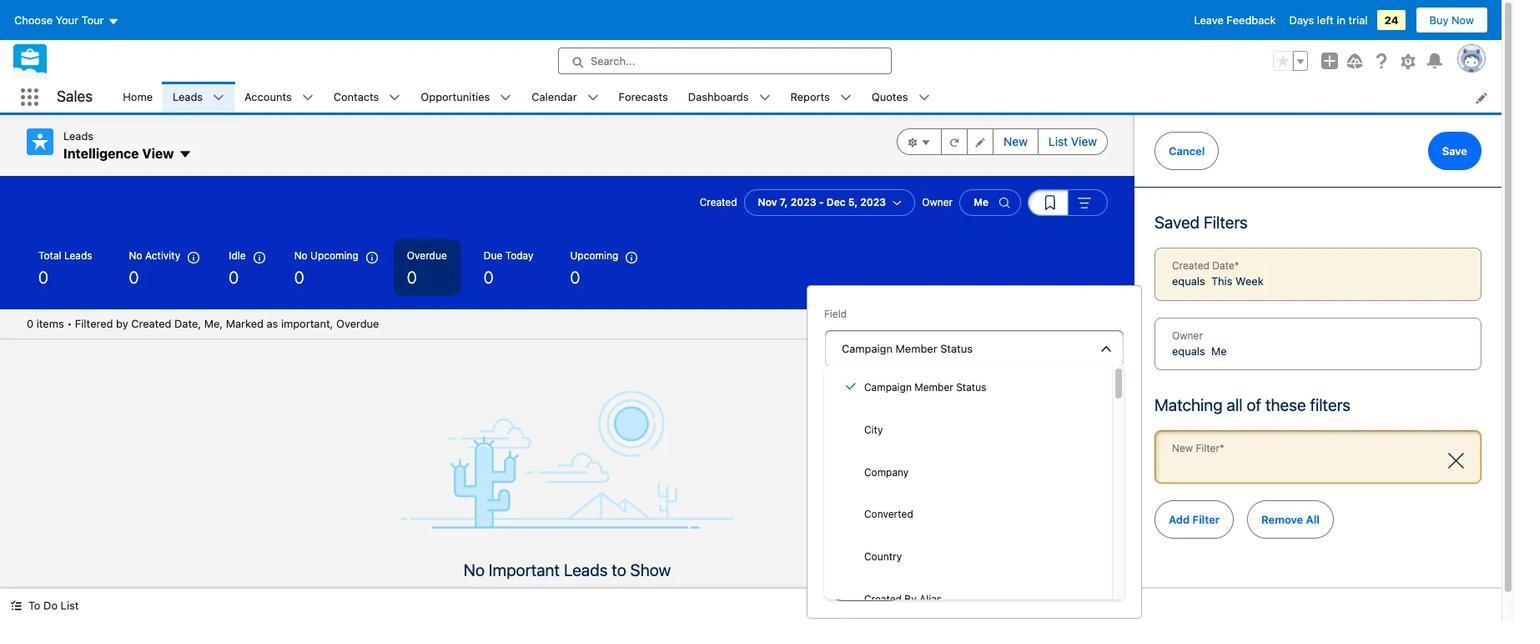 Task type: locate. For each thing, give the bounding box(es) containing it.
text default image for accounts
[[302, 92, 313, 104]]

me button
[[960, 189, 1021, 216]]

created left nov
[[700, 196, 737, 209]]

list right do
[[61, 599, 79, 612]]

dashboards list item
[[678, 82, 780, 113]]

campaign down field
[[842, 342, 893, 355]]

2023 right 5,
[[860, 196, 886, 209]]

1 horizontal spatial view
[[1071, 134, 1097, 148]]

0 horizontal spatial you
[[406, 588, 425, 602]]

text default image right contacts
[[389, 92, 401, 104]]

here.
[[735, 588, 760, 602]]

filter inside button
[[1193, 513, 1220, 526]]

created left 'date' on the right top of the page
[[1172, 259, 1210, 272]]

* up week
[[1235, 259, 1239, 272]]

view right intelligence
[[142, 146, 174, 161]]

me
[[974, 196, 989, 209], [1211, 344, 1227, 357]]

date,
[[174, 317, 201, 330]]

1 vertical spatial group
[[897, 128, 1108, 155]]

no inside no important leads to show when you mark important leads that you want to track, you'll find them here.
[[464, 561, 485, 580]]

0 vertical spatial *
[[1235, 259, 1239, 272]]

show
[[630, 561, 671, 580]]

campaign member status up campaign member status option
[[842, 342, 973, 355]]

new filter *
[[1172, 442, 1224, 455]]

text default image for contacts
[[389, 92, 401, 104]]

new inside button
[[1004, 134, 1028, 148]]

leads right total
[[64, 249, 92, 262]]

group up me button
[[897, 128, 1108, 155]]

1 vertical spatial status
[[956, 381, 986, 394]]

1 vertical spatial *
[[1220, 442, 1224, 455]]

view inside button
[[1071, 134, 1097, 148]]

company
[[864, 466, 909, 478]]

idle
[[229, 249, 246, 262]]

member inside button
[[896, 342, 937, 355]]

text default image for dashboards
[[759, 92, 770, 104]]

contacts link
[[323, 82, 389, 113]]

1 vertical spatial member
[[915, 381, 953, 394]]

1 horizontal spatial upcoming
[[570, 249, 618, 262]]

quotes list item
[[862, 82, 940, 113]]

1 equals from the top
[[1172, 274, 1205, 288]]

status down campaign member status button
[[956, 381, 986, 394]]

leads right home
[[173, 90, 203, 103]]

dec
[[827, 196, 846, 209]]

status up campaign member status option
[[940, 342, 973, 355]]

status inside option
[[956, 381, 986, 394]]

overdue right important,
[[336, 317, 379, 330]]

items
[[36, 317, 64, 330]]

owner
[[922, 196, 953, 209], [1172, 329, 1203, 342]]

created left by
[[864, 593, 902, 606]]

filters
[[1204, 213, 1248, 232]]

1 vertical spatial new
[[1172, 442, 1193, 455]]

leave feedback link
[[1194, 13, 1276, 27]]

equals left this
[[1172, 274, 1205, 288]]

1 vertical spatial filter
[[1193, 513, 1220, 526]]

leads inside list item
[[173, 90, 203, 103]]

city
[[864, 424, 883, 436]]

upcoming up important,
[[310, 249, 359, 262]]

2 horizontal spatial no
[[464, 561, 485, 580]]

these
[[1265, 395, 1306, 415]]

text default image left accounts link on the left
[[213, 92, 225, 104]]

1 horizontal spatial owner
[[1172, 329, 1203, 342]]

text default image inside quotes list item
[[918, 92, 930, 104]]

forecasts
[[619, 90, 668, 103]]

status
[[940, 342, 973, 355], [956, 381, 986, 394]]

accounts
[[245, 90, 292, 103]]

1 vertical spatial owner
[[1172, 329, 1203, 342]]

new left list view at the top right of the page
[[1004, 134, 1028, 148]]

alias
[[919, 593, 942, 606]]

leads up want
[[564, 561, 608, 580]]

1 horizontal spatial *
[[1235, 259, 1239, 272]]

1 horizontal spatial list
[[1049, 134, 1068, 148]]

1 vertical spatial me
[[1211, 344, 1227, 357]]

filtered
[[75, 317, 113, 330]]

text default image inside the reports list item
[[840, 92, 852, 104]]

text default image right quotes
[[918, 92, 930, 104]]

* for created date * equals this week
[[1235, 259, 1239, 272]]

2023
[[791, 196, 816, 209], [860, 196, 886, 209]]

filter for new filter *
[[1196, 442, 1220, 455]]

created date * equals this week
[[1172, 259, 1264, 288]]

text default image
[[213, 92, 225, 104], [302, 92, 313, 104], [389, 92, 401, 104], [759, 92, 770, 104]]

member down campaign member status button
[[915, 381, 953, 394]]

all
[[1227, 395, 1243, 415]]

find
[[684, 588, 703, 602]]

that
[[538, 588, 558, 602]]

created for created date * equals this week
[[1172, 259, 1210, 272]]

to right want
[[609, 588, 619, 602]]

leave
[[1194, 13, 1224, 27]]

1 horizontal spatial 2023
[[860, 196, 886, 209]]

1 vertical spatial equals
[[1172, 344, 1205, 357]]

text default image for reports
[[840, 92, 852, 104]]

group down "days"
[[1273, 51, 1308, 71]]

no for upcoming
[[294, 249, 308, 262]]

0 items • filtered by created date, me, marked as important, overdue
[[27, 317, 379, 330]]

new button
[[993, 128, 1039, 155]]

text default image inside dashboards list item
[[759, 92, 770, 104]]

view
[[1071, 134, 1097, 148], [142, 146, 174, 161]]

text default image inside leads list item
[[213, 92, 225, 104]]

0 vertical spatial me
[[974, 196, 989, 209]]

1 vertical spatial campaign member status
[[864, 381, 986, 394]]

to up track,
[[612, 561, 626, 580]]

0 vertical spatial overdue
[[407, 249, 447, 262]]

campaign inside button
[[842, 342, 893, 355]]

no for important
[[464, 561, 485, 580]]

0 vertical spatial equals
[[1172, 274, 1205, 288]]

list
[[113, 82, 1502, 113]]

1 text default image from the left
[[213, 92, 225, 104]]

dashboards
[[688, 90, 749, 103]]

member up campaign member status option
[[896, 342, 937, 355]]

2023 left -
[[791, 196, 816, 209]]

group down list view button
[[1028, 189, 1108, 216]]

0 horizontal spatial list
[[61, 599, 79, 612]]

you
[[406, 588, 425, 602], [561, 588, 579, 602]]

to
[[612, 561, 626, 580], [609, 588, 619, 602]]

you'll
[[654, 588, 681, 602]]

0 horizontal spatial upcoming
[[310, 249, 359, 262]]

matching
[[1155, 395, 1223, 415]]

2 text default image from the left
[[302, 92, 313, 104]]

1 horizontal spatial no
[[294, 249, 308, 262]]

upcoming
[[310, 249, 359, 262], [570, 249, 618, 262]]

•
[[67, 317, 72, 330]]

1 vertical spatial campaign
[[864, 381, 912, 394]]

calendar
[[532, 90, 577, 103]]

leads inside total leads 0
[[64, 249, 92, 262]]

created for created
[[700, 196, 737, 209]]

text default image inside opportunities list item
[[500, 92, 512, 104]]

0 vertical spatial new
[[1004, 134, 1028, 148]]

created inside created date * equals this week
[[1172, 259, 1210, 272]]

0 vertical spatial status
[[940, 342, 973, 355]]

overdue
[[407, 249, 447, 262], [336, 317, 379, 330]]

text default image left calendar link
[[500, 92, 512, 104]]

1 upcoming from the left
[[310, 249, 359, 262]]

text default image inside contacts list item
[[389, 92, 401, 104]]

this
[[1211, 274, 1233, 288]]

choose your tour
[[14, 13, 104, 27]]

0 vertical spatial filter
[[1196, 442, 1220, 455]]

0 horizontal spatial me
[[974, 196, 989, 209]]

new
[[1004, 134, 1028, 148], [1172, 442, 1193, 455]]

no
[[129, 249, 142, 262], [294, 249, 308, 262], [464, 561, 485, 580]]

0 horizontal spatial no
[[129, 249, 142, 262]]

leads link
[[163, 82, 213, 113]]

text default image left to
[[10, 600, 22, 612]]

4 text default image from the left
[[759, 92, 770, 104]]

campaign member status option
[[824, 366, 1112, 409]]

equals inside created date * equals this week
[[1172, 274, 1205, 288]]

created by alias
[[864, 593, 942, 606]]

24
[[1384, 13, 1399, 27]]

list right new button
[[1049, 134, 1068, 148]]

no for activity
[[129, 249, 142, 262]]

group
[[1273, 51, 1308, 71], [897, 128, 1108, 155], [1028, 189, 1108, 216]]

owner inside owner equals me
[[1172, 329, 1203, 342]]

text default image inside 'calendar' list item
[[587, 92, 599, 104]]

important,
[[281, 317, 333, 330]]

you right that
[[561, 588, 579, 602]]

add
[[1169, 513, 1190, 526]]

owner for owner
[[922, 196, 953, 209]]

owner left me button
[[922, 196, 953, 209]]

in
[[1337, 13, 1346, 27]]

1 horizontal spatial new
[[1172, 442, 1193, 455]]

save button
[[1428, 132, 1482, 170]]

overdue left due
[[407, 249, 447, 262]]

calendar list item
[[522, 82, 609, 113]]

campaign up city
[[864, 381, 912, 394]]

list box containing campaign member status
[[824, 366, 1125, 621]]

leads inside no important leads to show when you mark important leads that you want to track, you'll find them here.
[[564, 561, 608, 580]]

0 inside total leads 0
[[38, 268, 48, 287]]

1 horizontal spatial overdue
[[407, 249, 447, 262]]

new down matching
[[1172, 442, 1193, 455]]

upcoming right today
[[570, 249, 618, 262]]

today
[[505, 249, 534, 262]]

filter right add
[[1193, 513, 1220, 526]]

text default image right calendar at left top
[[587, 92, 599, 104]]

text default image for quotes
[[918, 92, 930, 104]]

0 vertical spatial campaign
[[842, 342, 893, 355]]

leads
[[173, 90, 203, 103], [63, 129, 94, 143], [64, 249, 92, 262], [564, 561, 608, 580]]

1 horizontal spatial me
[[1211, 344, 1227, 357]]

new for new
[[1004, 134, 1028, 148]]

filter down matching
[[1196, 442, 1220, 455]]

no left activity
[[129, 249, 142, 262]]

0 horizontal spatial view
[[142, 146, 174, 161]]

text default image inside accounts list item
[[302, 92, 313, 104]]

status inside button
[[940, 342, 973, 355]]

campaign member status
[[842, 342, 973, 355], [864, 381, 986, 394]]

opportunities link
[[411, 82, 500, 113]]

* down matching all of these filters at the right
[[1220, 442, 1224, 455]]

0 horizontal spatial overdue
[[336, 317, 379, 330]]

you left mark in the bottom left of the page
[[406, 588, 425, 602]]

accounts list item
[[235, 82, 323, 113]]

campaign member status down campaign member status button
[[864, 381, 986, 394]]

0 horizontal spatial 2023
[[791, 196, 816, 209]]

0 horizontal spatial *
[[1220, 442, 1224, 455]]

created
[[700, 196, 737, 209], [1172, 259, 1210, 272], [131, 317, 171, 330], [864, 593, 902, 606]]

0 vertical spatial owner
[[922, 196, 953, 209]]

3 text default image from the left
[[389, 92, 401, 104]]

cancel button
[[1155, 132, 1219, 170]]

0 vertical spatial member
[[896, 342, 937, 355]]

sales
[[57, 88, 93, 105]]

no up important on the bottom
[[464, 561, 485, 580]]

2 equals from the top
[[1172, 344, 1205, 357]]

2 2023 from the left
[[860, 196, 886, 209]]

text default image left reports link
[[759, 92, 770, 104]]

no right idle
[[294, 249, 308, 262]]

campaign member status inside option
[[864, 381, 986, 394]]

list
[[1049, 134, 1068, 148], [61, 599, 79, 612]]

1 2023 from the left
[[791, 196, 816, 209]]

owner down created date * equals this week
[[1172, 329, 1203, 342]]

view right new button
[[1071, 134, 1097, 148]]

equals up matching
[[1172, 344, 1205, 357]]

leads up intelligence
[[63, 129, 94, 143]]

* inside created date * equals this week
[[1235, 259, 1239, 272]]

0 vertical spatial campaign member status
[[842, 342, 973, 355]]

list box
[[824, 366, 1125, 621]]

text default image right accounts
[[302, 92, 313, 104]]

opportunities
[[421, 90, 490, 103]]

buy now
[[1429, 13, 1474, 27]]

0 horizontal spatial owner
[[922, 196, 953, 209]]

text default image right reports
[[840, 92, 852, 104]]

total
[[38, 249, 61, 262]]

2 upcoming from the left
[[570, 249, 618, 262]]

0 vertical spatial list
[[1049, 134, 1068, 148]]

1 horizontal spatial you
[[561, 588, 579, 602]]

home link
[[113, 82, 163, 113]]

left
[[1317, 13, 1334, 27]]

equals
[[1172, 274, 1205, 288], [1172, 344, 1205, 357]]

text default image
[[500, 92, 512, 104], [587, 92, 599, 104], [840, 92, 852, 104], [918, 92, 930, 104], [179, 148, 192, 161], [10, 600, 22, 612]]

mark
[[428, 588, 453, 602]]

0 horizontal spatial new
[[1004, 134, 1028, 148]]

no important leads to show when you mark important leads that you want to track, you'll find them here.
[[374, 561, 760, 602]]



Task type: vqa. For each thing, say whether or not it's contained in the screenshot.
'24'
yes



Task type: describe. For each thing, give the bounding box(es) containing it.
key performance indicators group
[[0, 239, 1135, 310]]

view for intelligence view
[[142, 146, 174, 161]]

overdue inside key performance indicators group
[[407, 249, 447, 262]]

list inside group
[[1049, 134, 1068, 148]]

1 vertical spatial overdue
[[336, 317, 379, 330]]

buy
[[1429, 13, 1449, 27]]

matching all of these filters
[[1155, 395, 1351, 415]]

1 vertical spatial to
[[609, 588, 619, 602]]

days left in trial
[[1289, 13, 1368, 27]]

remove
[[1261, 513, 1303, 526]]

save
[[1442, 144, 1467, 158]]

leads list item
[[163, 82, 235, 113]]

activity
[[145, 249, 180, 262]]

leave feedback
[[1194, 13, 1276, 27]]

opportunities list item
[[411, 82, 522, 113]]

Field button
[[824, 330, 1125, 368]]

as
[[267, 317, 278, 330]]

dashboards link
[[678, 82, 759, 113]]

field
[[824, 308, 847, 320]]

text default image for calendar
[[587, 92, 599, 104]]

created right by
[[131, 317, 171, 330]]

0 items • filtered by created date, me, marked as important, overdue status
[[27, 317, 379, 330]]

me inside owner equals me
[[1211, 344, 1227, 357]]

your
[[56, 13, 78, 27]]

list containing home
[[113, 82, 1502, 113]]

trial
[[1349, 13, 1368, 27]]

2 vertical spatial group
[[1028, 189, 1108, 216]]

nov
[[758, 196, 777, 209]]

due
[[484, 249, 502, 262]]

all
[[1306, 513, 1320, 526]]

of
[[1247, 395, 1261, 415]]

reports list item
[[780, 82, 862, 113]]

saved
[[1155, 213, 1200, 232]]

me inside button
[[974, 196, 989, 209]]

no upcoming
[[294, 249, 359, 262]]

contacts
[[333, 90, 379, 103]]

intelligence
[[63, 146, 139, 161]]

accounts link
[[235, 82, 302, 113]]

choose your tour button
[[13, 7, 120, 33]]

view for list view
[[1071, 134, 1097, 148]]

text default image for opportunities
[[500, 92, 512, 104]]

-
[[819, 196, 824, 209]]

total leads 0
[[38, 249, 92, 287]]

new for new filter *
[[1172, 442, 1193, 455]]

contacts list item
[[323, 82, 411, 113]]

buy now button
[[1415, 7, 1488, 33]]

date
[[1212, 259, 1235, 272]]

campaign inside option
[[864, 381, 912, 394]]

filter for add filter
[[1193, 513, 1220, 526]]

home
[[123, 90, 153, 103]]

reports link
[[780, 82, 840, 113]]

owner for owner equals me
[[1172, 329, 1203, 342]]

no activity
[[129, 249, 180, 262]]

0 inside the 'due today 0'
[[484, 268, 494, 287]]

created for created by alias
[[864, 593, 902, 606]]

important
[[456, 588, 505, 602]]

calendar link
[[522, 82, 587, 113]]

add filter button
[[1155, 500, 1234, 539]]

list view button
[[1038, 128, 1108, 155]]

quotes link
[[862, 82, 918, 113]]

me,
[[204, 317, 223, 330]]

reports
[[790, 90, 830, 103]]

do
[[43, 599, 58, 612]]

cancel
[[1169, 144, 1205, 158]]

country
[[864, 551, 902, 563]]

by
[[116, 317, 128, 330]]

equals inside owner equals me
[[1172, 344, 1205, 357]]

tour
[[81, 13, 104, 27]]

track,
[[622, 588, 651, 602]]

7,
[[780, 196, 788, 209]]

choose
[[14, 13, 53, 27]]

marked
[[226, 317, 264, 330]]

saved filters
[[1155, 213, 1248, 232]]

important
[[489, 561, 560, 580]]

leads
[[508, 588, 535, 602]]

due today 0
[[484, 249, 534, 287]]

text default image inside to do list button
[[10, 600, 22, 612]]

now
[[1452, 13, 1474, 27]]

* for new filter *
[[1220, 442, 1224, 455]]

filters
[[1310, 395, 1351, 415]]

0 inside the overdue 0
[[407, 268, 417, 287]]

to do list
[[28, 599, 79, 612]]

converted
[[864, 508, 913, 521]]

forecasts link
[[609, 82, 678, 113]]

to do list button
[[0, 589, 89, 622]]

week
[[1236, 274, 1264, 288]]

2 you from the left
[[561, 588, 579, 602]]

remove all
[[1261, 513, 1320, 526]]

0 vertical spatial to
[[612, 561, 626, 580]]

list view
[[1049, 134, 1097, 148]]

text default image for leads
[[213, 92, 225, 104]]

1 you from the left
[[406, 588, 425, 602]]

by
[[905, 593, 917, 606]]

0 vertical spatial group
[[1273, 51, 1308, 71]]

intelligence view
[[63, 146, 174, 161]]

campaign member status inside button
[[842, 342, 973, 355]]

when
[[374, 588, 403, 602]]

group containing new
[[897, 128, 1108, 155]]

5,
[[848, 196, 858, 209]]

text default image down the leads link at the left top
[[179, 148, 192, 161]]

to
[[28, 599, 40, 612]]

them
[[706, 588, 732, 602]]

remove all button
[[1247, 500, 1334, 539]]

feedback
[[1227, 13, 1276, 27]]

nov 7, 2023 - dec 5, 2023 button
[[744, 189, 915, 216]]

want
[[582, 588, 606, 602]]

member inside option
[[915, 381, 953, 394]]

1 vertical spatial list
[[61, 599, 79, 612]]



